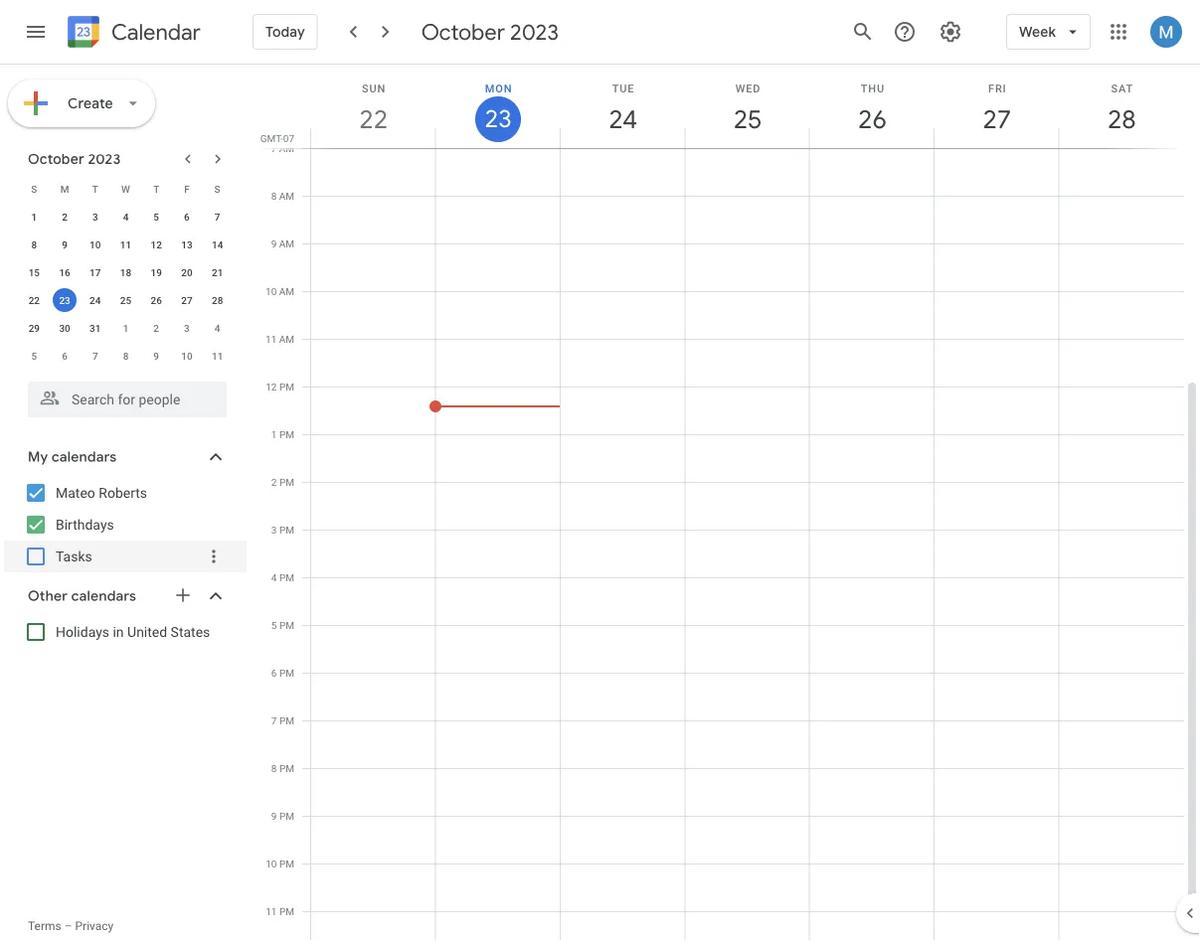 Task type: locate. For each thing, give the bounding box(es) containing it.
0 horizontal spatial 12
[[151, 239, 162, 251]]

row up 18 element
[[19, 231, 233, 258]]

0 vertical spatial october
[[421, 18, 505, 46]]

1 pm
[[271, 429, 294, 440]]

6 pm from the top
[[279, 619, 294, 631]]

pm for 6 pm
[[279, 667, 294, 679]]

0 vertical spatial 6
[[184, 211, 190, 223]]

24 down tue
[[607, 103, 636, 136]]

2 vertical spatial 2
[[271, 476, 277, 488]]

9 up 10 am
[[271, 238, 277, 250]]

11 up 18
[[120, 239, 131, 251]]

calendars inside other calendars dropdown button
[[71, 588, 136, 605]]

4 row from the top
[[19, 258, 233, 286]]

22 element
[[22, 288, 46, 312]]

0 vertical spatial 5
[[153, 211, 159, 223]]

27 element
[[175, 288, 199, 312]]

am for 9 am
[[279, 238, 294, 250]]

4 up 5 pm
[[271, 572, 277, 584]]

calendars
[[52, 448, 117, 466], [71, 588, 136, 605]]

28 inside column header
[[1106, 103, 1135, 136]]

1 horizontal spatial t
[[153, 183, 159, 195]]

2 vertical spatial 5
[[271, 619, 277, 631]]

26 inside column header
[[857, 103, 885, 136]]

0 vertical spatial 26
[[857, 103, 885, 136]]

2 pm from the top
[[279, 429, 294, 440]]

pm up 5 pm
[[279, 572, 294, 584]]

4
[[123, 211, 129, 223], [215, 322, 220, 334], [271, 572, 277, 584]]

pm for 5 pm
[[279, 619, 294, 631]]

2 horizontal spatial 4
[[271, 572, 277, 584]]

1 up the november 8 element
[[123, 322, 129, 334]]

5 row from the top
[[19, 286, 233, 314]]

1 horizontal spatial 4
[[215, 322, 220, 334]]

my calendars
[[28, 448, 117, 466]]

1 vertical spatial 5
[[31, 350, 37, 362]]

privacy link
[[75, 920, 114, 934]]

0 horizontal spatial 2
[[62, 211, 68, 223]]

other calendars button
[[4, 581, 247, 612]]

07
[[283, 132, 294, 144]]

1 down 12 pm
[[271, 429, 277, 440]]

9 inside november 9 element
[[153, 350, 159, 362]]

14
[[212, 239, 223, 251]]

week
[[1019, 23, 1056, 41]]

0 horizontal spatial 26
[[151, 294, 162, 306]]

terms – privacy
[[28, 920, 114, 934]]

pm up 1 pm
[[279, 381, 294, 393]]

tasks
[[56, 548, 92, 565]]

3
[[92, 211, 98, 223], [184, 322, 190, 334], [271, 524, 277, 536]]

t left "f"
[[153, 183, 159, 195]]

1 vertical spatial 24
[[90, 294, 101, 306]]

row group
[[19, 203, 233, 370]]

29 element
[[22, 316, 46, 340]]

row
[[19, 175, 233, 203], [19, 203, 233, 231], [19, 231, 233, 258], [19, 258, 233, 286], [19, 286, 233, 314], [19, 314, 233, 342], [19, 342, 233, 370]]

11 down 10 pm on the bottom
[[266, 906, 277, 918]]

12 up 19
[[151, 239, 162, 251]]

am for 7 am
[[279, 142, 294, 154]]

4 inside "grid"
[[271, 572, 277, 584]]

1 horizontal spatial 28
[[1106, 103, 1135, 136]]

11 for november 11 element
[[212, 350, 223, 362]]

9 pm from the top
[[279, 763, 294, 775]]

22 down sun at top left
[[358, 103, 386, 136]]

2 down m
[[62, 211, 68, 223]]

0 horizontal spatial october
[[28, 150, 84, 168]]

6 row from the top
[[19, 314, 233, 342]]

4 up 11 element
[[123, 211, 129, 223]]

november 10 element
[[175, 344, 199, 368]]

2 horizontal spatial 3
[[271, 524, 277, 536]]

1 horizontal spatial 22
[[358, 103, 386, 136]]

7 left 07
[[271, 142, 277, 154]]

23, today element
[[53, 288, 77, 312]]

2 vertical spatial 1
[[271, 429, 277, 440]]

2 for 2 pm
[[271, 476, 277, 488]]

1 vertical spatial 6
[[62, 350, 68, 362]]

26 down thu
[[857, 103, 885, 136]]

3 row from the top
[[19, 231, 233, 258]]

3 for 3 pm
[[271, 524, 277, 536]]

calendars inside my calendars dropdown button
[[52, 448, 117, 466]]

3 up the 4 pm
[[271, 524, 277, 536]]

0 vertical spatial 25
[[732, 103, 761, 136]]

mon
[[485, 82, 512, 94]]

1 horizontal spatial 27
[[982, 103, 1010, 136]]

8 up 9 pm at the bottom left of the page
[[271, 763, 277, 775]]

1 horizontal spatial 25
[[732, 103, 761, 136]]

1 vertical spatial 2023
[[88, 150, 121, 168]]

0 horizontal spatial 2023
[[88, 150, 121, 168]]

23 column header
[[435, 65, 561, 148]]

0 horizontal spatial 28
[[212, 294, 223, 306]]

am up 9 am
[[279, 190, 294, 202]]

october
[[421, 18, 505, 46], [28, 150, 84, 168]]

0 vertical spatial 2
[[62, 211, 68, 223]]

1 vertical spatial october
[[28, 150, 84, 168]]

calendar element
[[64, 12, 201, 56]]

am up 12 pm
[[279, 333, 294, 345]]

1 vertical spatial calendars
[[71, 588, 136, 605]]

am for 11 am
[[279, 333, 294, 345]]

1 horizontal spatial 3
[[184, 322, 190, 334]]

25 element
[[114, 288, 138, 312]]

1 vertical spatial 1
[[123, 322, 129, 334]]

2 vertical spatial 4
[[271, 572, 277, 584]]

tue 24
[[607, 82, 636, 136]]

0 horizontal spatial 24
[[90, 294, 101, 306]]

row up the november 8 element
[[19, 314, 233, 342]]

2 horizontal spatial 2
[[271, 476, 277, 488]]

0 horizontal spatial 4
[[123, 211, 129, 223]]

21
[[212, 266, 223, 278]]

22 up '29'
[[28, 294, 40, 306]]

other calendars
[[28, 588, 136, 605]]

12 inside row
[[151, 239, 162, 251]]

30 element
[[53, 316, 77, 340]]

25
[[732, 103, 761, 136], [120, 294, 131, 306]]

23
[[483, 103, 511, 135], [59, 294, 70, 306]]

2 up november 9 element
[[153, 322, 159, 334]]

12 for 12 pm
[[266, 381, 277, 393]]

calendars up mateo on the left of the page
[[52, 448, 117, 466]]

0 horizontal spatial october 2023
[[28, 150, 121, 168]]

9 down november 2 element
[[153, 350, 159, 362]]

1 vertical spatial 22
[[28, 294, 40, 306]]

25 down 18
[[120, 294, 131, 306]]

1 horizontal spatial october
[[421, 18, 505, 46]]

5 pm from the top
[[279, 572, 294, 584]]

0 vertical spatial 22
[[358, 103, 386, 136]]

10 for 10 pm
[[266, 858, 277, 870]]

3 pm from the top
[[279, 476, 294, 488]]

pm down 8 pm in the left bottom of the page
[[279, 810, 294, 822]]

pm up 8 pm in the left bottom of the page
[[279, 715, 294, 727]]

1 s from the left
[[31, 183, 37, 195]]

8 up 9 am
[[271, 190, 277, 202]]

6 down 30 element
[[62, 350, 68, 362]]

27 down 20 in the left of the page
[[181, 294, 192, 306]]

28 link
[[1099, 96, 1145, 142]]

2 row from the top
[[19, 203, 233, 231]]

0 vertical spatial 12
[[151, 239, 162, 251]]

9 up 10 pm on the bottom
[[271, 810, 277, 822]]

t
[[92, 183, 98, 195], [153, 183, 159, 195]]

1 for 1 pm
[[271, 429, 277, 440]]

9
[[271, 238, 277, 250], [62, 239, 68, 251], [153, 350, 159, 362], [271, 810, 277, 822]]

10 pm from the top
[[279, 810, 294, 822]]

pm for 8 pm
[[279, 763, 294, 775]]

november 2 element
[[144, 316, 168, 340]]

22
[[358, 103, 386, 136], [28, 294, 40, 306]]

1
[[31, 211, 37, 223], [123, 322, 129, 334], [271, 429, 277, 440]]

october 2023 grid
[[19, 175, 233, 370]]

1 horizontal spatial 26
[[857, 103, 885, 136]]

am up 8 am
[[279, 142, 294, 154]]

calendars for my calendars
[[52, 448, 117, 466]]

october up m
[[28, 150, 84, 168]]

calendars for other calendars
[[71, 588, 136, 605]]

5 am from the top
[[279, 333, 294, 345]]

3 down 27 element
[[184, 322, 190, 334]]

15
[[28, 266, 40, 278]]

terms
[[28, 920, 61, 934]]

2 horizontal spatial 1
[[271, 429, 277, 440]]

1 vertical spatial 26
[[151, 294, 162, 306]]

1 pm from the top
[[279, 381, 294, 393]]

pm down 10 pm on the bottom
[[279, 906, 294, 918]]

11 for 11 pm
[[266, 906, 277, 918]]

pm up the 2 pm
[[279, 429, 294, 440]]

october 2023 up m
[[28, 150, 121, 168]]

3 am from the top
[[279, 238, 294, 250]]

3 up 10 'element' in the top of the page
[[92, 211, 98, 223]]

1 am from the top
[[279, 142, 294, 154]]

23 down mon
[[483, 103, 511, 135]]

28 element
[[205, 288, 229, 312]]

2 up 3 pm
[[271, 476, 277, 488]]

7 up 8 pm in the left bottom of the page
[[271, 715, 277, 727]]

november 5 element
[[22, 344, 46, 368]]

4 pm from the top
[[279, 524, 294, 536]]

26
[[857, 103, 885, 136], [151, 294, 162, 306]]

19
[[151, 266, 162, 278]]

1 vertical spatial 2
[[153, 322, 159, 334]]

3 for november 3 element at the top left of the page
[[184, 322, 190, 334]]

0 horizontal spatial 25
[[120, 294, 131, 306]]

9 pm
[[271, 810, 294, 822]]

5 down the 4 pm
[[271, 619, 277, 631]]

0 horizontal spatial 3
[[92, 211, 98, 223]]

2 s from the left
[[214, 183, 220, 195]]

27 down fri on the top right of page
[[982, 103, 1010, 136]]

pm up the 4 pm
[[279, 524, 294, 536]]

10 up 11 pm on the bottom of page
[[266, 858, 277, 870]]

m
[[60, 183, 69, 195]]

27 link
[[974, 96, 1020, 142]]

0 vertical spatial 23
[[483, 103, 511, 135]]

1 vertical spatial 28
[[212, 294, 223, 306]]

1 vertical spatial 3
[[184, 322, 190, 334]]

10 for november 10 element
[[181, 350, 192, 362]]

t left w
[[92, 183, 98, 195]]

23 cell
[[49, 286, 80, 314]]

6 down 5 pm
[[271, 667, 277, 679]]

october up mon
[[421, 18, 505, 46]]

0 vertical spatial october 2023
[[421, 18, 559, 46]]

1 horizontal spatial 6
[[184, 211, 190, 223]]

2023 up mon
[[510, 18, 559, 46]]

1 horizontal spatial 24
[[607, 103, 636, 136]]

28 down sat
[[1106, 103, 1135, 136]]

27
[[982, 103, 1010, 136], [181, 294, 192, 306]]

thu
[[861, 82, 885, 94]]

privacy
[[75, 920, 114, 934]]

7 up 14 element at the top of the page
[[215, 211, 220, 223]]

my calendars list
[[4, 477, 247, 573]]

1 vertical spatial 27
[[181, 294, 192, 306]]

1 vertical spatial 25
[[120, 294, 131, 306]]

am for 10 am
[[279, 285, 294, 297]]

0 horizontal spatial 23
[[59, 294, 70, 306]]

0 vertical spatial 1
[[31, 211, 37, 223]]

fri 27
[[982, 82, 1010, 136]]

31 element
[[83, 316, 107, 340]]

23 down 16
[[59, 294, 70, 306]]

25 down wed on the right top
[[732, 103, 761, 136]]

–
[[64, 920, 72, 934]]

0 horizontal spatial 22
[[28, 294, 40, 306]]

12 element
[[144, 233, 168, 257]]

2 horizontal spatial 5
[[271, 619, 277, 631]]

12
[[151, 239, 162, 251], [266, 381, 277, 393]]

0 horizontal spatial t
[[92, 183, 98, 195]]

am down 9 am
[[279, 285, 294, 297]]

10 up 17
[[90, 239, 101, 251]]

row containing 8
[[19, 231, 233, 258]]

0 horizontal spatial 27
[[181, 294, 192, 306]]

0 vertical spatial 2023
[[510, 18, 559, 46]]

s
[[31, 183, 37, 195], [214, 183, 220, 195]]

pm for 12 pm
[[279, 381, 294, 393]]

1 horizontal spatial 2
[[153, 322, 159, 334]]

am
[[279, 142, 294, 154], [279, 190, 294, 202], [279, 238, 294, 250], [279, 285, 294, 297], [279, 333, 294, 345]]

6 for 6 pm
[[271, 667, 277, 679]]

5 down 29 element
[[31, 350, 37, 362]]

0 horizontal spatial 5
[[31, 350, 37, 362]]

12 pm
[[266, 381, 294, 393]]

s left m
[[31, 183, 37, 195]]

7 pm from the top
[[279, 667, 294, 679]]

26 down 19
[[151, 294, 162, 306]]

in
[[113, 624, 124, 640]]

mon 23
[[483, 82, 512, 135]]

11 down november 4 element
[[212, 350, 223, 362]]

2 vertical spatial 6
[[271, 667, 277, 679]]

8
[[271, 190, 277, 202], [31, 239, 37, 251], [123, 350, 129, 362], [271, 763, 277, 775]]

6 pm
[[271, 667, 294, 679]]

12 pm from the top
[[279, 906, 294, 918]]

6
[[184, 211, 190, 223], [62, 350, 68, 362], [271, 667, 277, 679]]

october 2023 up mon
[[421, 18, 559, 46]]

Search for people text field
[[40, 382, 215, 418]]

2023
[[510, 18, 559, 46], [88, 150, 121, 168]]

11
[[120, 239, 131, 251], [265, 333, 277, 345], [212, 350, 223, 362], [266, 906, 277, 918]]

0 horizontal spatial s
[[31, 183, 37, 195]]

week button
[[1006, 8, 1091, 56]]

1 vertical spatial 12
[[266, 381, 277, 393]]

8 pm
[[271, 763, 294, 775]]

5
[[153, 211, 159, 223], [31, 350, 37, 362], [271, 619, 277, 631]]

11 pm from the top
[[279, 858, 294, 870]]

12 for 12
[[151, 239, 162, 251]]

row down november 1 element on the top
[[19, 342, 233, 370]]

2 vertical spatial 3
[[271, 524, 277, 536]]

4 down '28' element
[[215, 322, 220, 334]]

0 vertical spatial 3
[[92, 211, 98, 223]]

2 horizontal spatial 6
[[271, 667, 277, 679]]

1 vertical spatial 4
[[215, 322, 220, 334]]

5 up the 12 element
[[153, 211, 159, 223]]

14 element
[[205, 233, 229, 257]]

10 up the 11 am
[[265, 285, 277, 297]]

26 inside row group
[[151, 294, 162, 306]]

4 am from the top
[[279, 285, 294, 297]]

november 9 element
[[144, 344, 168, 368]]

28
[[1106, 103, 1135, 136], [212, 294, 223, 306]]

1 horizontal spatial 12
[[266, 381, 277, 393]]

28 down 21 in the left top of the page
[[212, 294, 223, 306]]

pm down 9 pm at the bottom left of the page
[[279, 858, 294, 870]]

12 inside "grid"
[[266, 381, 277, 393]]

tue
[[612, 82, 635, 94]]

12 down the 11 am
[[266, 381, 277, 393]]

8 am
[[271, 190, 294, 202]]

1 horizontal spatial 1
[[123, 322, 129, 334]]

0 horizontal spatial 6
[[62, 350, 68, 362]]

pm down the 4 pm
[[279, 619, 294, 631]]

10
[[90, 239, 101, 251], [265, 285, 277, 297], [181, 350, 192, 362], [266, 858, 277, 870]]

0 vertical spatial 27
[[982, 103, 1010, 136]]

24 element
[[83, 288, 107, 312]]

october 2023
[[421, 18, 559, 46], [28, 150, 121, 168]]

7 for 7 am
[[271, 142, 277, 154]]

add other calendars image
[[173, 586, 193, 605]]

1 row from the top
[[19, 175, 233, 203]]

grid
[[255, 65, 1200, 942]]

10 element
[[83, 233, 107, 257]]

24 inside row group
[[90, 294, 101, 306]]

None search field
[[0, 374, 247, 418]]

am down 8 am
[[279, 238, 294, 250]]

7 for november 7 element
[[92, 350, 98, 362]]

8 pm from the top
[[279, 715, 294, 727]]

6 up 13 element
[[184, 211, 190, 223]]

1 t from the left
[[92, 183, 98, 195]]

11 down 10 am
[[265, 333, 277, 345]]

row up 11 element
[[19, 175, 233, 203]]

2
[[62, 211, 68, 223], [153, 322, 159, 334], [271, 476, 277, 488]]

main drawer image
[[24, 20, 48, 44]]

november 11 element
[[205, 344, 229, 368]]

15 element
[[22, 260, 46, 284]]

0 vertical spatial 28
[[1106, 103, 1135, 136]]

s right "f"
[[214, 183, 220, 195]]

21 element
[[205, 260, 229, 284]]

calendars up in
[[71, 588, 136, 605]]

24 down 17
[[90, 294, 101, 306]]

pm down 5 pm
[[279, 667, 294, 679]]

7 down 31 element
[[92, 350, 98, 362]]

pm up 9 pm at the bottom left of the page
[[279, 763, 294, 775]]

2 am from the top
[[279, 190, 294, 202]]

row containing s
[[19, 175, 233, 203]]

7
[[271, 142, 277, 154], [215, 211, 220, 223], [92, 350, 98, 362], [271, 715, 277, 727]]

2023 down create
[[88, 150, 121, 168]]

row containing 29
[[19, 314, 233, 342]]

my
[[28, 448, 48, 466]]

pm up 3 pm
[[279, 476, 294, 488]]

10 down november 3 element at the top left of the page
[[181, 350, 192, 362]]

1 horizontal spatial 2023
[[510, 18, 559, 46]]

22 inside row group
[[28, 294, 40, 306]]

1 vertical spatial 23
[[59, 294, 70, 306]]

1 up 15 element
[[31, 211, 37, 223]]

calendar heading
[[107, 18, 201, 46]]

row down 11 element
[[19, 258, 233, 286]]

1 vertical spatial october 2023
[[28, 150, 121, 168]]

8 down november 1 element on the top
[[123, 350, 129, 362]]

31
[[90, 322, 101, 334]]

22 column header
[[310, 65, 436, 148]]

row down w
[[19, 203, 233, 231]]

0 vertical spatial 24
[[607, 103, 636, 136]]

other
[[28, 588, 68, 605]]

10 inside 'element'
[[90, 239, 101, 251]]

7 row from the top
[[19, 342, 233, 370]]

thu 26
[[857, 82, 885, 136]]

1 horizontal spatial s
[[214, 183, 220, 195]]

0 vertical spatial calendars
[[52, 448, 117, 466]]

1 horizontal spatial 23
[[483, 103, 511, 135]]

24
[[607, 103, 636, 136], [90, 294, 101, 306]]

row down 18 element
[[19, 286, 233, 314]]



Task type: describe. For each thing, give the bounding box(es) containing it.
9 for 9 pm
[[271, 810, 277, 822]]

10 for 10 am
[[265, 285, 277, 297]]

8 for 8 am
[[271, 190, 277, 202]]

20 element
[[175, 260, 199, 284]]

2 pm
[[271, 476, 294, 488]]

pm for 11 pm
[[279, 906, 294, 918]]

gmt-07
[[260, 132, 294, 144]]

27 inside row group
[[181, 294, 192, 306]]

27 column header
[[934, 65, 1059, 148]]

states
[[171, 624, 210, 640]]

wed 25
[[732, 82, 761, 136]]

3 pm
[[271, 524, 294, 536]]

30
[[59, 322, 70, 334]]

8 for 8 pm
[[271, 763, 277, 775]]

row containing 1
[[19, 203, 233, 231]]

f
[[184, 183, 190, 195]]

13
[[181, 239, 192, 251]]

november 3 element
[[175, 316, 199, 340]]

9 am
[[271, 238, 294, 250]]

9 up 16 element
[[62, 239, 68, 251]]

pm for 9 pm
[[279, 810, 294, 822]]

10 for 10 'element' in the top of the page
[[90, 239, 101, 251]]

november 8 element
[[114, 344, 138, 368]]

23 link
[[475, 96, 521, 142]]

4 for november 4 element
[[215, 322, 220, 334]]

calendar
[[111, 18, 201, 46]]

november 1 element
[[114, 316, 138, 340]]

create button
[[8, 80, 155, 127]]

16
[[59, 266, 70, 278]]

0 vertical spatial 4
[[123, 211, 129, 223]]

6 for november 6 element
[[62, 350, 68, 362]]

24 inside column header
[[607, 103, 636, 136]]

sat 28
[[1106, 82, 1135, 136]]

1 horizontal spatial october 2023
[[421, 18, 559, 46]]

pm for 4 pm
[[279, 572, 294, 584]]

8 for the november 8 element
[[123, 350, 129, 362]]

5 for 5 pm
[[271, 619, 277, 631]]

18
[[120, 266, 131, 278]]

19 element
[[144, 260, 168, 284]]

11 element
[[114, 233, 138, 257]]

pm for 7 pm
[[279, 715, 294, 727]]

24 link
[[600, 96, 646, 142]]

26 element
[[144, 288, 168, 312]]

9 for november 9 element
[[153, 350, 159, 362]]

26 link
[[849, 96, 895, 142]]

gmt-
[[260, 132, 283, 144]]

create
[[68, 94, 113, 112]]

25 inside "element"
[[120, 294, 131, 306]]

9 for 9 am
[[271, 238, 277, 250]]

26 column header
[[809, 65, 935, 148]]

roberts
[[99, 485, 147, 501]]

row containing 22
[[19, 286, 233, 314]]

november 7 element
[[83, 344, 107, 368]]

13 element
[[175, 233, 199, 257]]

29
[[28, 322, 40, 334]]

4 for 4 pm
[[271, 572, 277, 584]]

7 am
[[271, 142, 294, 154]]

sat
[[1111, 82, 1133, 94]]

23 inside mon 23
[[483, 103, 511, 135]]

united
[[127, 624, 167, 640]]

25 inside wed 25
[[732, 103, 761, 136]]

sun 22
[[358, 82, 386, 136]]

2 t from the left
[[153, 183, 159, 195]]

fri
[[988, 82, 1007, 94]]

holidays
[[56, 624, 109, 640]]

20
[[181, 266, 192, 278]]

pm for 3 pm
[[279, 524, 294, 536]]

5 pm
[[271, 619, 294, 631]]

my calendars button
[[4, 441, 247, 473]]

row containing 15
[[19, 258, 233, 286]]

16 element
[[53, 260, 77, 284]]

11 for 11 am
[[265, 333, 277, 345]]

25 column header
[[684, 65, 810, 148]]

17 element
[[83, 260, 107, 284]]

today
[[265, 23, 305, 41]]

27 inside column header
[[982, 103, 1010, 136]]

holidays in united states
[[56, 624, 210, 640]]

wed
[[735, 82, 761, 94]]

28 column header
[[1058, 65, 1184, 148]]

7 for 7 pm
[[271, 715, 277, 727]]

0 horizontal spatial 1
[[31, 211, 37, 223]]

28 inside october 2023 "grid"
[[212, 294, 223, 306]]

24 column header
[[560, 65, 685, 148]]

am for 8 am
[[279, 190, 294, 202]]

8 up 15 element
[[31, 239, 37, 251]]

w
[[121, 183, 130, 195]]

pm for 10 pm
[[279, 858, 294, 870]]

november 6 element
[[53, 344, 77, 368]]

sun
[[362, 82, 386, 94]]

7 pm
[[271, 715, 294, 727]]

mateo
[[56, 485, 95, 501]]

22 link
[[351, 96, 396, 142]]

2 for november 2 element
[[153, 322, 159, 334]]

18 element
[[114, 260, 138, 284]]

4 pm
[[271, 572, 294, 584]]

birthdays
[[56, 516, 114, 533]]

11 for 11 element
[[120, 239, 131, 251]]

today button
[[253, 8, 318, 56]]

1 for november 1 element on the top
[[123, 322, 129, 334]]

25 link
[[725, 96, 771, 142]]

row containing 5
[[19, 342, 233, 370]]

10 am
[[265, 285, 294, 297]]

10 pm
[[266, 858, 294, 870]]

pm for 1 pm
[[279, 429, 294, 440]]

row group containing 1
[[19, 203, 233, 370]]

22 inside column header
[[358, 103, 386, 136]]

11 pm
[[266, 906, 294, 918]]

17
[[90, 266, 101, 278]]

11 am
[[265, 333, 294, 345]]

grid containing 22
[[255, 65, 1200, 942]]

november 4 element
[[205, 316, 229, 340]]

mateo roberts
[[56, 485, 147, 501]]

settings menu image
[[939, 20, 963, 44]]

tasks list item
[[4, 541, 247, 573]]

1 horizontal spatial 5
[[153, 211, 159, 223]]

pm for 2 pm
[[279, 476, 294, 488]]

5 for "november 5" element
[[31, 350, 37, 362]]

terms link
[[28, 920, 61, 934]]

23 inside cell
[[59, 294, 70, 306]]



Task type: vqa. For each thing, say whether or not it's contained in the screenshot.


